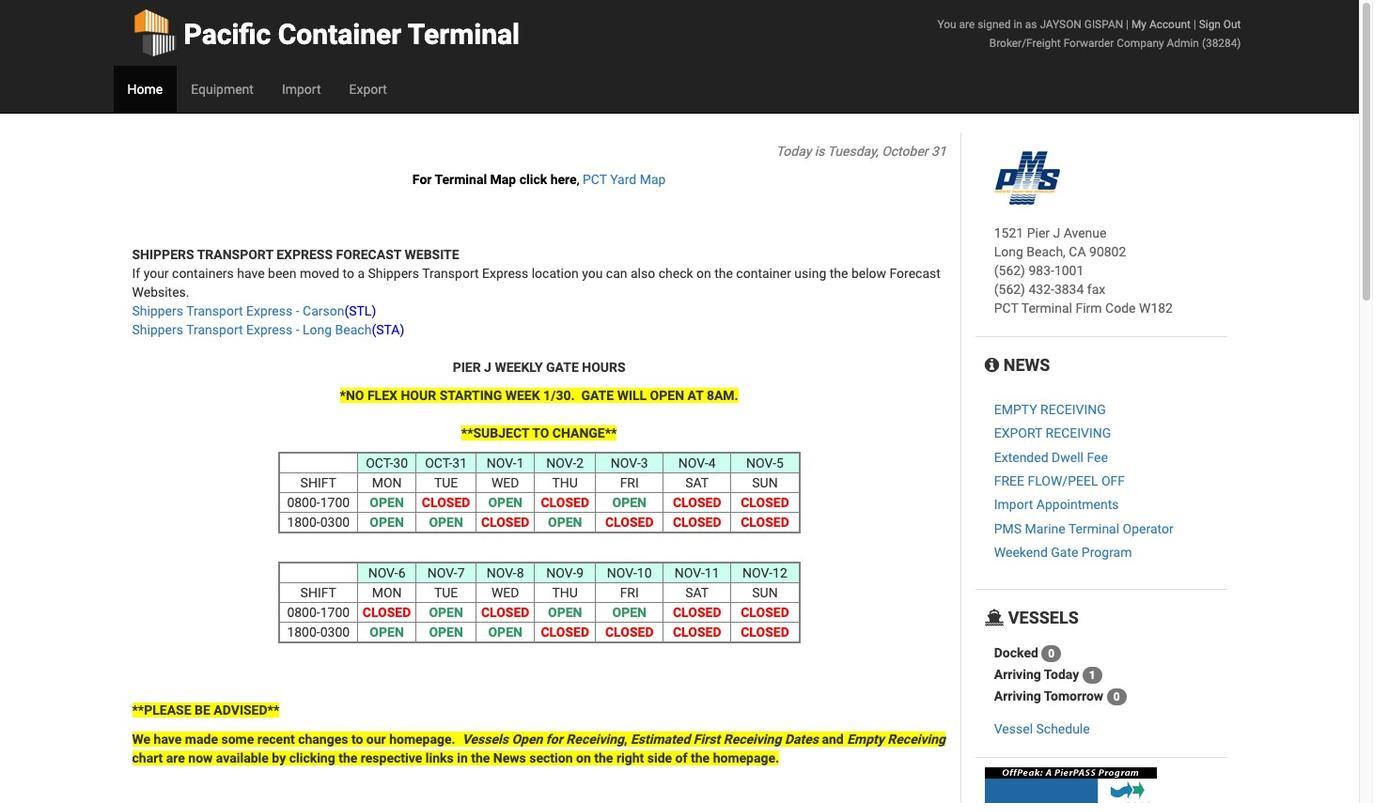 Task type: locate. For each thing, give the bounding box(es) containing it.
0 vertical spatial shift
[[300, 476, 336, 491]]

1 sat from the top
[[685, 476, 709, 491]]

pct up info circle image on the top of page
[[994, 301, 1018, 316]]

export
[[994, 426, 1042, 441]]

empty receiving link
[[994, 402, 1106, 417]]

1 mon from the top
[[372, 476, 402, 491]]

0 vertical spatial fri
[[620, 476, 639, 491]]

0 horizontal spatial are
[[166, 751, 185, 766]]

import
[[282, 82, 321, 97], [994, 498, 1033, 513]]

map
[[490, 172, 516, 187], [640, 172, 666, 187]]

1 down the **subject to change**
[[517, 456, 524, 471]]

export receiving link
[[994, 426, 1111, 441]]

0 horizontal spatial vessels
[[462, 732, 508, 747]]

sat down 'nov-11'
[[685, 586, 709, 601]]

wed for 1
[[491, 476, 519, 491]]

1 horizontal spatial in
[[1014, 18, 1022, 31]]

1 vertical spatial shift
[[300, 586, 336, 601]]

nov- right the 7
[[487, 566, 517, 581]]

1 horizontal spatial 31
[[931, 144, 946, 159]]

nov- right 10
[[675, 566, 705, 581]]

1 vertical spatial on
[[576, 751, 591, 766]]

0 horizontal spatial in
[[457, 751, 468, 766]]

long inside shippers transport express forecast website if your containers have been moved to a shippers transport express location you can also check on the container using the below forecast websites. shippers transport express - carson (stl) shippers transport express - long beach (sta)
[[303, 322, 332, 337]]

today left is
[[776, 144, 811, 159]]

1 vertical spatial ,
[[624, 732, 627, 747]]

map left click
[[490, 172, 516, 187]]

the right the 'links'
[[471, 751, 490, 766]]

1800-0300
[[287, 515, 350, 530], [287, 625, 350, 640]]

wed down nov-1
[[491, 476, 519, 491]]

10
[[637, 566, 652, 581]]

0800-
[[287, 495, 320, 510], [287, 605, 320, 620]]

2 1800- from the top
[[287, 625, 320, 640]]

1 vertical spatial wed
[[491, 586, 519, 601]]

1 tue from the top
[[434, 476, 458, 491]]

1 vertical spatial 31
[[452, 456, 467, 471]]

express left location
[[482, 266, 528, 281]]

2 vertical spatial shippers
[[132, 322, 183, 337]]

0 vertical spatial j
[[1053, 226, 1060, 241]]

j inside 1521 pier j avenue long beach, ca 90802 (562) 983-1001 (562) 432-3834 fax pct terminal firm code w182
[[1053, 226, 1060, 241]]

pct left yard on the left top of the page
[[583, 172, 607, 187]]

0 vertical spatial pct
[[583, 172, 607, 187]]

on inside shippers transport express forecast website if your containers have been moved to a shippers transport express location you can also check on the container using the below forecast websites. shippers transport express - carson (stl) shippers transport express - long beach (sta)
[[696, 266, 711, 281]]

homepage. down first
[[713, 751, 779, 766]]

0 horizontal spatial receiving
[[566, 732, 624, 747]]

1 horizontal spatial import
[[994, 498, 1033, 513]]

j
[[1053, 226, 1060, 241], [484, 360, 491, 375]]

nov- down to
[[546, 456, 576, 471]]

(stl)
[[344, 304, 376, 319]]

1700 for closed
[[320, 605, 350, 620]]

account
[[1149, 18, 1191, 31]]

0 vertical spatial on
[[696, 266, 711, 281]]

tue down oct-31
[[434, 476, 458, 491]]

1521
[[994, 226, 1024, 241]]

0800-1700
[[287, 495, 350, 510], [287, 605, 350, 620]]

0 vertical spatial sun
[[752, 476, 778, 491]]

vessels for vessels open for receiving , estimated first receiving dates and empty receiving chart are now available by clicking the respective links in the news section on the right side of the homepage.
[[462, 732, 508, 747]]

vessel schedule link
[[994, 722, 1090, 737]]

oct- right 30
[[425, 456, 452, 471]]

0 vertical spatial to
[[343, 266, 354, 281]]

1 1800-0300 from the top
[[287, 515, 350, 530]]

vessel
[[994, 722, 1033, 737]]

in right the 'links'
[[457, 751, 468, 766]]

broker/freight
[[989, 37, 1061, 50]]

**please be advised**
[[132, 703, 279, 718]]

arriving up "vessel"
[[994, 689, 1041, 704]]

vessels inside vessels open for receiving , estimated first receiving dates and empty receiving chart are now available by clicking the respective links in the news section on the right side of the homepage.
[[462, 732, 508, 747]]

fri for 10
[[620, 586, 639, 601]]

express
[[276, 247, 333, 262]]

|
[[1126, 18, 1129, 31], [1194, 18, 1196, 31]]

thu down nov-2
[[552, 476, 578, 491]]

1 horizontal spatial ,
[[624, 732, 627, 747]]

1 horizontal spatial receiving
[[723, 732, 781, 747]]

1 vertical spatial transport
[[186, 304, 243, 319]]

pacific container terminal
[[184, 18, 520, 51]]

fri down nov-10
[[620, 586, 639, 601]]

also
[[631, 266, 655, 281]]

nov- left 'nov-7'
[[368, 566, 398, 581]]

1800-0300 for closed
[[287, 625, 350, 640]]

are inside you are signed in as jayson gispan | my account | sign out broker/freight forwarder company admin (38284)
[[959, 18, 975, 31]]

map right yard on the left top of the page
[[640, 172, 666, 187]]

sat down nov-4
[[685, 476, 709, 491]]

nov- right 3
[[678, 456, 708, 471]]

in left "as"
[[1014, 18, 1022, 31]]

31 left nov-1
[[452, 456, 467, 471]]

nov- right the 4
[[746, 456, 776, 471]]

nov-8
[[487, 566, 524, 581]]

vessels up the docked
[[1004, 608, 1079, 627]]

terminal
[[408, 18, 520, 51], [435, 172, 487, 187], [1021, 301, 1072, 316], [1069, 521, 1119, 536]]

estimated
[[631, 732, 690, 747]]

1 thu from the top
[[552, 476, 578, 491]]

1 vertical spatial 0800-1700
[[287, 605, 350, 620]]

1800- for closed
[[287, 625, 320, 640]]

0 vertical spatial ,
[[577, 172, 579, 187]]

have down transport
[[237, 266, 265, 281]]

tue for 31
[[434, 476, 458, 491]]

0 horizontal spatial 0
[[1048, 648, 1055, 661]]

1 vertical spatial fri
[[620, 586, 639, 601]]

1 vertical spatial j
[[484, 360, 491, 375]]

free flow/peel off link
[[994, 474, 1125, 489]]

today up tomorrow
[[1044, 667, 1079, 682]]

- left carson
[[296, 304, 299, 319]]

2 0800-1700 from the top
[[287, 605, 350, 620]]

respective
[[361, 751, 422, 766]]

gate
[[1051, 545, 1078, 560]]

tomorrow
[[1044, 689, 1104, 704]]

0800- for closed
[[287, 605, 320, 620]]

long down carson
[[303, 322, 332, 337]]

0 vertical spatial express
[[482, 266, 528, 281]]

1 vertical spatial today
[[1044, 667, 1079, 682]]

0 horizontal spatial |
[[1126, 18, 1129, 31]]

31 right october
[[931, 144, 946, 159]]

express down shippers transport express - carson link
[[246, 322, 293, 337]]

2 0800- from the top
[[287, 605, 320, 620]]

2 1800-0300 from the top
[[287, 625, 350, 640]]

1 vertical spatial tue
[[434, 586, 458, 601]]

1 vertical spatial 1800-0300
[[287, 625, 350, 640]]

nov-
[[487, 456, 517, 471], [546, 456, 576, 471], [611, 456, 641, 471], [678, 456, 708, 471], [746, 456, 776, 471], [368, 566, 398, 581], [427, 566, 457, 581], [487, 566, 517, 581], [546, 566, 576, 581], [607, 566, 637, 581], [675, 566, 705, 581], [743, 566, 773, 581]]

0 right tomorrow
[[1113, 691, 1120, 704]]

0 vertical spatial have
[[237, 266, 265, 281]]

2 receiving from the left
[[723, 732, 781, 747]]

1 vertical spatial gate
[[581, 388, 614, 403]]

1 oct- from the left
[[366, 456, 393, 471]]

0 vertical spatial thu
[[552, 476, 578, 491]]

in inside vessels open for receiving , estimated first receiving dates and empty receiving chart are now available by clicking the respective links in the news section on the right side of the homepage.
[[457, 751, 468, 766]]

1 horizontal spatial vessels
[[1004, 608, 1079, 627]]

1 vertical spatial in
[[457, 751, 468, 766]]

1 horizontal spatial pct
[[994, 301, 1018, 316]]

1800-0300 for open
[[287, 515, 350, 530]]

click
[[519, 172, 547, 187]]

on
[[696, 266, 711, 281], [576, 751, 591, 766]]

company
[[1117, 37, 1164, 50]]

2 fri from the top
[[620, 586, 639, 601]]

0 vertical spatial vessels
[[1004, 608, 1079, 627]]

sun down the nov-12
[[752, 586, 778, 601]]

fri down nov-3
[[620, 476, 639, 491]]

sat for 4
[[685, 476, 709, 491]]

2 horizontal spatial receiving
[[888, 732, 946, 747]]

moved
[[300, 266, 339, 281]]

nov- for 6
[[368, 566, 398, 581]]

thu for 9
[[552, 586, 578, 601]]

1 0800-1700 from the top
[[287, 495, 350, 510]]

container
[[736, 266, 791, 281]]

1521 pier j avenue long beach, ca 90802 (562) 983-1001 (562) 432-3834 fax pct terminal firm code w182
[[994, 226, 1173, 316]]

now
[[188, 751, 213, 766]]

nov-7
[[427, 566, 465, 581]]

1 0300 from the top
[[320, 515, 350, 530]]

1 horizontal spatial have
[[237, 266, 265, 281]]

2 mon from the top
[[372, 586, 402, 601]]

be
[[195, 703, 210, 718]]

sun for 5
[[752, 476, 778, 491]]

tue down 'nov-7'
[[434, 586, 458, 601]]

**subject to change**
[[461, 426, 617, 441]]

transport down website
[[422, 266, 479, 281]]

news down open
[[493, 751, 526, 766]]

0800-1700 for open
[[287, 495, 350, 510]]

nov- right 2
[[611, 456, 641, 471]]

long
[[994, 244, 1023, 259], [303, 322, 332, 337]]

1700 for open
[[320, 495, 350, 510]]

(562)
[[994, 263, 1025, 278], [994, 282, 1025, 297]]

1 up tomorrow
[[1089, 669, 1096, 683]]

2 shift from the top
[[300, 586, 336, 601]]

0 vertical spatial 0800-1700
[[287, 495, 350, 510]]

, right click
[[577, 172, 579, 187]]

transport down containers
[[186, 304, 243, 319]]

0 vertical spatial 0300
[[320, 515, 350, 530]]

1800- for open
[[287, 515, 320, 530]]

receiving up the dwell
[[1046, 426, 1111, 441]]

mon down oct-30
[[372, 476, 402, 491]]

2 0300 from the top
[[320, 625, 350, 640]]

to left a
[[343, 266, 354, 281]]

news inside vessels open for receiving , estimated first receiving dates and empty receiving chart are now available by clicking the respective links in the news section on the right side of the homepage.
[[493, 751, 526, 766]]

vessels open for receiving , estimated first receiving dates and empty receiving chart are now available by clicking the respective links in the news section on the right side of the homepage.
[[132, 732, 946, 766]]

sun
[[752, 476, 778, 491], [752, 586, 778, 601]]

0 vertical spatial shippers
[[368, 266, 419, 281]]

ca
[[1069, 244, 1086, 259]]

advised**
[[214, 703, 279, 718]]

we have made some recent changes to our homepage.
[[132, 732, 455, 747]]

0 vertical spatial -
[[296, 304, 299, 319]]

vessel schedule
[[994, 722, 1090, 737]]

| left my
[[1126, 18, 1129, 31]]

2 - from the top
[[296, 322, 299, 337]]

1 fri from the top
[[620, 476, 639, 491]]

shippers
[[132, 247, 194, 262]]

1 0800- from the top
[[287, 495, 320, 510]]

a
[[358, 266, 365, 281]]

mon for 6
[[372, 586, 402, 601]]

today inside docked 0 arriving today 1 arriving tomorrow 0
[[1044, 667, 1079, 682]]

0 vertical spatial tue
[[434, 476, 458, 491]]

shippers
[[368, 266, 419, 281], [132, 304, 183, 319], [132, 322, 183, 337]]

import down pacific container terminal link
[[282, 82, 321, 97]]

gate up *no flex hour starting week 1/30.  gate will open at 8am.
[[546, 360, 579, 375]]

nov- for 11
[[675, 566, 705, 581]]

0 horizontal spatial 1
[[517, 456, 524, 471]]

to left our
[[351, 732, 363, 747]]

0 vertical spatial 0800-
[[287, 495, 320, 510]]

you
[[582, 266, 603, 281]]

marine
[[1025, 521, 1066, 536]]

thu down nov-9
[[552, 586, 578, 601]]

open
[[512, 732, 543, 747]]

have inside shippers transport express forecast website if your containers have been moved to a shippers transport express location you can also check on the container using the below forecast websites. shippers transport express - carson (stl) shippers transport express - long beach (sta)
[[237, 266, 265, 281]]

the right of
[[691, 751, 710, 766]]

-
[[296, 304, 299, 319], [296, 322, 299, 337]]

the left container
[[714, 266, 733, 281]]

nov- right 6 at bottom left
[[427, 566, 457, 581]]

are left now
[[166, 751, 185, 766]]

import button
[[268, 66, 335, 113]]

equipment button
[[177, 66, 268, 113]]

1 vertical spatial (562)
[[994, 282, 1025, 297]]

0
[[1048, 648, 1055, 661], [1113, 691, 1120, 704]]

2 tue from the top
[[434, 586, 458, 601]]

clicking
[[289, 751, 335, 766]]

0 vertical spatial 1700
[[320, 495, 350, 510]]

- left beach
[[296, 322, 299, 337]]

0 vertical spatial 1800-0300
[[287, 515, 350, 530]]

1 vertical spatial express
[[246, 304, 293, 319]]

0 horizontal spatial news
[[493, 751, 526, 766]]

0 horizontal spatial map
[[490, 172, 516, 187]]

nov- for 7
[[427, 566, 457, 581]]

1 vertical spatial arriving
[[994, 689, 1041, 704]]

express up shippers transport express - long beach 'link'
[[246, 304, 293, 319]]

website
[[405, 247, 459, 262]]

news up empty at the right bottom of page
[[999, 355, 1050, 375]]

1 vertical spatial sat
[[685, 586, 709, 601]]

0 vertical spatial wed
[[491, 476, 519, 491]]

0 right the docked
[[1048, 648, 1055, 661]]

1 inside docked 0 arriving today 1 arriving tomorrow 0
[[1089, 669, 1096, 683]]

mon down nov-6
[[372, 586, 402, 601]]

0 horizontal spatial j
[[484, 360, 491, 375]]

1 sun from the top
[[752, 476, 778, 491]]

receiving up export receiving link
[[1041, 402, 1106, 417]]

terminal inside empty receiving export receiving extended dwell fee free flow/peel off import appointments pms marine terminal operator weekend gate program
[[1069, 521, 1119, 536]]

check
[[659, 266, 693, 281]]

gate down hours
[[581, 388, 614, 403]]

w182
[[1139, 301, 1173, 316]]

1 vertical spatial pct
[[994, 301, 1018, 316]]

on right section
[[576, 751, 591, 766]]

0 horizontal spatial import
[[282, 82, 321, 97]]

homepage. up the 'links'
[[389, 732, 455, 747]]

1 vertical spatial -
[[296, 322, 299, 337]]

, up right
[[624, 732, 627, 747]]

nov- down **subject
[[487, 456, 517, 471]]

12
[[773, 566, 787, 581]]

0 horizontal spatial long
[[303, 322, 332, 337]]

2 wed from the top
[[491, 586, 519, 601]]

1800-
[[287, 515, 320, 530], [287, 625, 320, 640]]

dwell
[[1052, 450, 1084, 465]]

1 vertical spatial have
[[154, 732, 182, 747]]

the left right
[[594, 751, 613, 766]]

983-
[[1029, 263, 1054, 278]]

import inside dropdown button
[[282, 82, 321, 97]]

nov-4
[[678, 456, 716, 471]]

transport down shippers transport express - carson link
[[186, 322, 243, 337]]

2 1700 from the top
[[320, 605, 350, 620]]

on right check on the top
[[696, 266, 711, 281]]

nov- right 8
[[546, 566, 576, 581]]

1 vertical spatial long
[[303, 322, 332, 337]]

2 thu from the top
[[552, 586, 578, 601]]

1 vertical spatial thu
[[552, 586, 578, 601]]

pacific container terminal image
[[994, 151, 1060, 205]]

0 vertical spatial import
[[282, 82, 321, 97]]

pms marine terminal operator link
[[994, 521, 1174, 536]]

to inside shippers transport express forecast website if your containers have been moved to a shippers transport express location you can also check on the container using the below forecast websites. shippers transport express - carson (stl) shippers transport express - long beach (sta)
[[343, 266, 354, 281]]

import down free
[[994, 498, 1033, 513]]

0 vertical spatial arriving
[[994, 667, 1041, 682]]

sign out link
[[1199, 18, 1241, 31]]

wed down "nov-8" at the left
[[491, 586, 519, 601]]

nov- right 9
[[607, 566, 637, 581]]

1 shift from the top
[[300, 476, 336, 491]]

2 map from the left
[[640, 172, 666, 187]]

2 sun from the top
[[752, 586, 778, 601]]

**subject
[[461, 426, 529, 441]]

0 vertical spatial mon
[[372, 476, 402, 491]]

| left sign
[[1194, 18, 1196, 31]]

if
[[132, 266, 140, 281]]

wed for 8
[[491, 586, 519, 601]]

arriving down the docked
[[994, 667, 1041, 682]]

31
[[931, 144, 946, 159], [452, 456, 467, 471]]

1 1700 from the top
[[320, 495, 350, 510]]

extended dwell fee link
[[994, 450, 1108, 465]]

0300 for open
[[320, 515, 350, 530]]

0 vertical spatial in
[[1014, 18, 1022, 31]]

0 horizontal spatial gate
[[546, 360, 579, 375]]

0 vertical spatial long
[[994, 244, 1023, 259]]

nov- for 4
[[678, 456, 708, 471]]

1 wed from the top
[[491, 476, 519, 491]]

1 1800- from the top
[[287, 515, 320, 530]]

1 vertical spatial homepage.
[[713, 751, 779, 766]]

nov- right 11
[[743, 566, 773, 581]]

2 oct- from the left
[[425, 456, 452, 471]]

receiving right first
[[723, 732, 781, 747]]

0 horizontal spatial on
[[576, 751, 591, 766]]

section
[[529, 751, 573, 766]]

oct- left oct-31
[[366, 456, 393, 471]]

long down 1521
[[994, 244, 1023, 259]]

0300
[[320, 515, 350, 530], [320, 625, 350, 640]]

1 horizontal spatial news
[[999, 355, 1050, 375]]

1 vertical spatial 1800-
[[287, 625, 320, 640]]

1 horizontal spatial homepage.
[[713, 751, 779, 766]]

have right we
[[154, 732, 182, 747]]

1 (562) from the top
[[994, 263, 1025, 278]]

1 vertical spatial 1700
[[320, 605, 350, 620]]

, inside vessels open for receiving , estimated first receiving dates and empty receiving chart are now available by clicking the respective links in the news section on the right side of the homepage.
[[624, 732, 627, 747]]

of
[[675, 751, 688, 766]]

shippers transport express forecast website if your containers have been moved to a shippers transport express location you can also check on the container using the below forecast websites. shippers transport express - carson (stl) shippers transport express - long beach (sta)
[[132, 247, 941, 337]]

8am.
[[707, 388, 738, 403]]

sun down the nov-5
[[752, 476, 778, 491]]

2 sat from the top
[[685, 586, 709, 601]]

nov-6
[[368, 566, 406, 581]]

(562) left 983-
[[994, 263, 1025, 278]]

(562) left 432-
[[994, 282, 1025, 297]]

1 horizontal spatial gate
[[581, 388, 614, 403]]

at
[[688, 388, 703, 403]]

1 vertical spatial import
[[994, 498, 1033, 513]]

1 vertical spatial sun
[[752, 586, 778, 601]]

0 vertical spatial are
[[959, 18, 975, 31]]

0 horizontal spatial oct-
[[366, 456, 393, 471]]

receiving right empty
[[888, 732, 946, 747]]

1 vertical spatial vessels
[[462, 732, 508, 747]]

receiving up right
[[566, 732, 624, 747]]

vessels left open
[[462, 732, 508, 747]]

are right you
[[959, 18, 975, 31]]



Task type: describe. For each thing, give the bounding box(es) containing it.
vessels for vessels
[[1004, 608, 1079, 627]]

been
[[268, 266, 296, 281]]

1001
[[1054, 263, 1084, 278]]

nov-11
[[675, 566, 720, 581]]

nov-9
[[546, 566, 584, 581]]

in inside you are signed in as jayson gispan | my account | sign out broker/freight forwarder company admin (38284)
[[1014, 18, 1022, 31]]

1 vertical spatial receiving
[[1046, 426, 1111, 441]]

pier
[[1027, 226, 1050, 241]]

terminal inside 1521 pier j avenue long beach, ca 90802 (562) 983-1001 (562) 432-3834 fax pct terminal firm code w182
[[1021, 301, 1072, 316]]

extended
[[994, 450, 1048, 465]]

0800- for open
[[287, 495, 320, 510]]

code
[[1105, 301, 1136, 316]]

weekend gate program link
[[994, 545, 1132, 560]]

nov- for 5
[[746, 456, 776, 471]]

my account link
[[1132, 18, 1191, 31]]

made
[[185, 732, 218, 747]]

1 vertical spatial to
[[351, 732, 363, 747]]

*no
[[340, 388, 364, 403]]

fee
[[1087, 450, 1108, 465]]

dates
[[785, 732, 819, 747]]

*no flex hour starting week 1/30.  gate will open at 8am.
[[340, 388, 738, 403]]

3 receiving from the left
[[888, 732, 946, 747]]

flow/peel
[[1028, 474, 1098, 489]]

pacific
[[184, 18, 271, 51]]

pier j weekly gate hours
[[453, 360, 626, 375]]

1 vertical spatial shippers
[[132, 304, 183, 319]]

oct-30
[[366, 456, 408, 471]]

admin
[[1167, 37, 1199, 50]]

you
[[938, 18, 956, 31]]

are inside vessels open for receiving , estimated first receiving dates and empty receiving chart are now available by clicking the respective links in the news section on the right side of the homepage.
[[166, 751, 185, 766]]

1 | from the left
[[1126, 18, 1129, 31]]

1 - from the top
[[296, 304, 299, 319]]

some
[[221, 732, 254, 747]]

below
[[851, 266, 886, 281]]

nov- for 9
[[546, 566, 576, 581]]

carson
[[303, 304, 344, 319]]

nov- for 10
[[607, 566, 637, 581]]

0 horizontal spatial 31
[[452, 456, 467, 471]]

2 (562) from the top
[[994, 282, 1025, 297]]

links
[[426, 751, 454, 766]]

free
[[994, 474, 1024, 489]]

websites.
[[132, 285, 189, 300]]

0800-1700 for closed
[[287, 605, 350, 620]]

starting
[[440, 388, 502, 403]]

to
[[532, 426, 549, 441]]

nov- for 1
[[487, 456, 517, 471]]

(sta)
[[372, 322, 404, 337]]

**please
[[132, 703, 191, 718]]

0 horizontal spatial have
[[154, 732, 182, 747]]

3834
[[1054, 282, 1084, 297]]

location
[[532, 266, 579, 281]]

docked
[[994, 646, 1038, 661]]

info circle image
[[985, 357, 999, 374]]

nov- for 2
[[546, 456, 576, 471]]

for terminal map click here , pct yard map
[[412, 172, 666, 187]]

oct- for 31
[[425, 456, 452, 471]]

nov-12
[[743, 566, 787, 581]]

pct inside 1521 pier j avenue long beach, ca 90802 (562) 983-1001 (562) 432-3834 fax pct terminal firm code w182
[[994, 301, 1018, 316]]

and
[[822, 732, 844, 747]]

0 horizontal spatial today
[[776, 144, 811, 159]]

mon for 30
[[372, 476, 402, 491]]

0300 for closed
[[320, 625, 350, 640]]

0 vertical spatial 31
[[931, 144, 946, 159]]

homepage. inside vessels open for receiving , estimated first receiving dates and empty receiving chart are now available by clicking the respective links in the news section on the right side of the homepage.
[[713, 751, 779, 766]]

on inside vessels open for receiving , estimated first receiving dates and empty receiving chart are now available by clicking the respective links in the news section on the right side of the homepage.
[[576, 751, 591, 766]]

1 receiving from the left
[[566, 732, 624, 747]]

0 vertical spatial 1
[[517, 456, 524, 471]]

ship image
[[985, 610, 1004, 626]]

11
[[705, 566, 720, 581]]

flex
[[367, 388, 398, 403]]

our
[[366, 732, 386, 747]]

avenue
[[1064, 226, 1107, 241]]

0 vertical spatial gate
[[546, 360, 579, 375]]

sun for 12
[[752, 586, 778, 601]]

forwarder
[[1064, 37, 1114, 50]]

oct- for 30
[[366, 456, 393, 471]]

2 arriving from the top
[[994, 689, 1041, 704]]

2
[[576, 456, 584, 471]]

(38284)
[[1202, 37, 1241, 50]]

recent
[[257, 732, 295, 747]]

9
[[576, 566, 584, 581]]

0 horizontal spatial ,
[[577, 172, 579, 187]]

for
[[412, 172, 432, 187]]

by
[[272, 751, 286, 766]]

nov-10
[[607, 566, 652, 581]]

0 vertical spatial homepage.
[[389, 732, 455, 747]]

long inside 1521 pier j avenue long beach, ca 90802 (562) 983-1001 (562) 432-3834 fax pct terminal firm code w182
[[994, 244, 1023, 259]]

october
[[882, 144, 928, 159]]

import inside empty receiving export receiving extended dwell fee free flow/peel off import appointments pms marine terminal operator weekend gate program
[[994, 498, 1033, 513]]

nov-3
[[611, 456, 648, 471]]

1 map from the left
[[490, 172, 516, 187]]

0 vertical spatial 0
[[1048, 648, 1055, 661]]

off
[[1101, 474, 1125, 489]]

2 vertical spatial transport
[[186, 322, 243, 337]]

7
[[457, 566, 465, 581]]

program
[[1082, 545, 1132, 560]]

will
[[617, 388, 647, 403]]

5
[[776, 456, 784, 471]]

shift for open
[[300, 476, 336, 491]]

8
[[517, 566, 524, 581]]

my
[[1132, 18, 1147, 31]]

0 vertical spatial transport
[[422, 266, 479, 281]]

nov- for 8
[[487, 566, 517, 581]]

0 vertical spatial receiving
[[1041, 402, 1106, 417]]

0 horizontal spatial pct
[[583, 172, 607, 187]]

the down changes
[[339, 751, 357, 766]]

0 vertical spatial news
[[999, 355, 1050, 375]]

nov- for 3
[[611, 456, 641, 471]]

can
[[606, 266, 627, 281]]

appointments
[[1036, 498, 1119, 513]]

1 vertical spatial 0
[[1113, 691, 1120, 704]]

nov-5
[[746, 456, 784, 471]]

here
[[550, 172, 577, 187]]

pier
[[453, 360, 481, 375]]

schedule
[[1036, 722, 1090, 737]]

thu for 2
[[552, 476, 578, 491]]

6
[[398, 566, 406, 581]]

nov- for 12
[[743, 566, 773, 581]]

empty
[[847, 732, 884, 747]]

90802
[[1089, 244, 1126, 259]]

nov-2
[[546, 456, 584, 471]]

2 | from the left
[[1194, 18, 1196, 31]]

for
[[546, 732, 563, 747]]

the right using on the right
[[830, 266, 848, 281]]

1 arriving from the top
[[994, 667, 1041, 682]]

forecast
[[890, 266, 941, 281]]

forecast
[[336, 247, 401, 262]]

transport
[[197, 247, 273, 262]]

home
[[127, 82, 163, 97]]

tue for 7
[[434, 586, 458, 601]]

available
[[216, 751, 269, 766]]

sat for 11
[[685, 586, 709, 601]]

2 vertical spatial express
[[246, 322, 293, 337]]

using
[[794, 266, 826, 281]]

jayson
[[1040, 18, 1082, 31]]

shift for closed
[[300, 586, 336, 601]]

pierpass image
[[985, 768, 1157, 804]]

you are signed in as jayson gispan | my account | sign out broker/freight forwarder company admin (38284)
[[938, 18, 1241, 50]]

containers
[[172, 266, 234, 281]]

fri for 3
[[620, 476, 639, 491]]

container
[[278, 18, 402, 51]]

hours
[[582, 360, 626, 375]]



Task type: vqa. For each thing, say whether or not it's contained in the screenshot.


